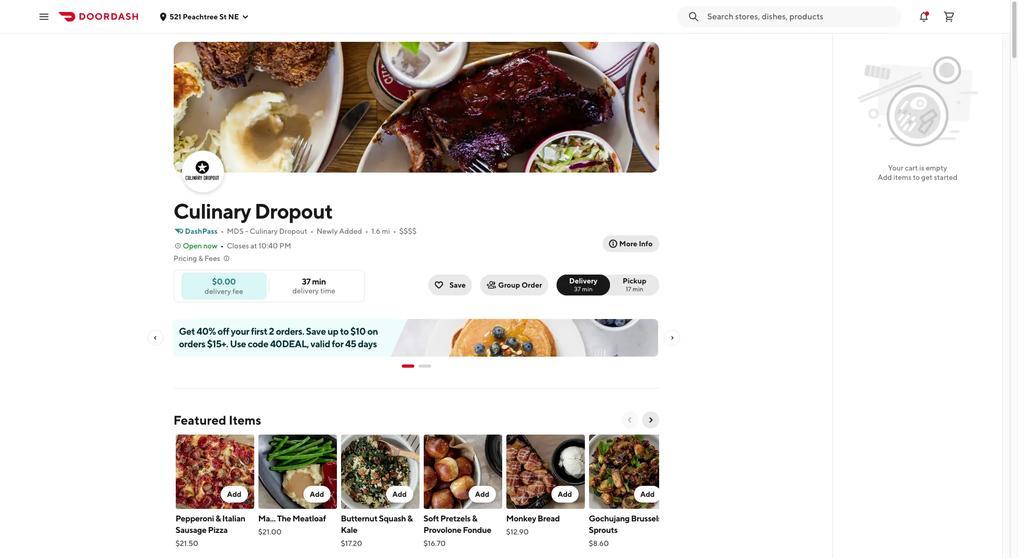 Task type: locate. For each thing, give the bounding box(es) containing it.
add for gochujang brussels sprouts
[[641, 490, 655, 499]]

mi
[[382, 227, 390, 236]]

save left group
[[450, 281, 466, 289]]

add button up pretzels
[[469, 486, 496, 503]]

group
[[498, 281, 520, 289]]

add up 'brussels'
[[641, 490, 655, 499]]

peachtree
[[183, 12, 218, 21]]

1 horizontal spatial delivery
[[293, 287, 319, 295]]

st
[[220, 12, 227, 21]]

group order
[[498, 281, 542, 289]]

brussels
[[631, 514, 662, 524]]

• left mds
[[221, 227, 224, 236]]

min down newly
[[312, 277, 326, 287]]

added
[[339, 227, 362, 236]]

group order button
[[481, 275, 549, 296]]

add button
[[221, 486, 248, 503], [304, 486, 331, 503], [386, 486, 413, 503], [469, 486, 496, 503], [552, 486, 579, 503], [634, 486, 661, 503]]

add button up 'brussels'
[[634, 486, 661, 503]]

squash
[[379, 514, 406, 524]]

culinary up 10:40
[[250, 227, 278, 236]]

add inside your cart is empty add items to get started
[[878, 173, 892, 182]]

sprouts
[[589, 525, 618, 535]]

40deal,
[[270, 339, 309, 350]]

1 vertical spatial dropout
[[279, 227, 307, 236]]

to left get
[[913, 173, 920, 182]]

5 add button from the left
[[552, 486, 579, 503]]

culinary up dashpass •
[[174, 199, 251, 223]]

1 horizontal spatial save
[[450, 281, 466, 289]]

3 add button from the left
[[386, 486, 413, 503]]

0 vertical spatial save
[[450, 281, 466, 289]]

butternut squash & kale $17.20
[[341, 514, 413, 548]]

0 horizontal spatial save
[[306, 326, 326, 337]]

• right the now
[[221, 242, 224, 250]]

min inside pickup 17 min
[[633, 285, 644, 293]]

add down 'your'
[[878, 173, 892, 182]]

culinary dropout image
[[174, 42, 659, 173], [183, 152, 223, 192]]

delivery down $0.00
[[205, 287, 231, 295]]

4 add button from the left
[[469, 486, 496, 503]]

delivery left time
[[293, 287, 319, 295]]

pretzels
[[441, 514, 471, 524]]

$0.00 delivery fee
[[205, 277, 243, 295]]

6 add button from the left
[[634, 486, 661, 503]]

$$$$
[[400, 227, 417, 236]]

to
[[913, 173, 920, 182], [340, 326, 349, 337]]

save
[[450, 281, 466, 289], [306, 326, 326, 337]]

code
[[248, 339, 268, 350]]

to right up
[[340, 326, 349, 337]]

& up pizza
[[216, 514, 221, 524]]

2 delivery from the left
[[205, 287, 231, 295]]

$21.00
[[258, 528, 282, 536]]

get
[[179, 326, 195, 337]]

add button for gochujang brussels sprouts
[[634, 486, 661, 503]]

dashpass
[[185, 227, 218, 236]]

select promotional banner element
[[402, 357, 431, 376]]

delivery
[[293, 287, 319, 295], [205, 287, 231, 295]]

add up fondue
[[475, 490, 490, 499]]

1 vertical spatial to
[[340, 326, 349, 337]]

save up valid
[[306, 326, 326, 337]]

add button up italian
[[221, 486, 248, 503]]

$8.60
[[589, 540, 609, 548]]

min left 17
[[582, 285, 593, 293]]

0 horizontal spatial delivery
[[205, 287, 231, 295]]

your
[[888, 164, 904, 172]]

pepperoni & italian sausage pizza image
[[176, 435, 254, 509]]

0 horizontal spatial to
[[340, 326, 349, 337]]

your
[[231, 326, 249, 337]]

dropout up pm
[[279, 227, 307, 236]]

mds
[[227, 227, 244, 236]]

None radio
[[604, 275, 659, 296]]

delivery inside $0.00 delivery fee
[[205, 287, 231, 295]]

valid
[[310, 339, 330, 350]]

• closes at 10:40 pm
[[221, 242, 291, 250]]

1 horizontal spatial to
[[913, 173, 920, 182]]

pm
[[279, 242, 291, 250]]

add up bread
[[558, 490, 572, 499]]

the
[[277, 514, 291, 524]]

& left fees
[[198, 254, 203, 263]]

items
[[229, 413, 261, 428]]

orders
[[179, 339, 205, 350]]

cart
[[905, 164, 918, 172]]

1 horizontal spatial min
[[582, 285, 593, 293]]

None radio
[[557, 275, 610, 296]]

0 vertical spatial culinary
[[174, 199, 251, 223]]

521
[[170, 12, 181, 21]]

& inside soft pretzels & provolone fondue $16.70
[[472, 514, 477, 524]]

to inside get 40% off your first 2 orders. save up to $10 on orders $15+.  use code 40deal, valid for 45 days
[[340, 326, 349, 337]]

& inside butternut squash & kale $17.20
[[408, 514, 413, 524]]

1 vertical spatial culinary
[[250, 227, 278, 236]]

add up squash
[[392, 490, 407, 499]]

open menu image
[[38, 10, 50, 23]]

is
[[920, 164, 925, 172]]

$17.20
[[341, 540, 362, 548]]

1 delivery from the left
[[293, 287, 319, 295]]

dropout up "mds - culinary dropout"
[[255, 199, 333, 223]]

0 horizontal spatial 37
[[302, 277, 311, 287]]

• right mi
[[393, 227, 396, 236]]

1 horizontal spatial 37
[[574, 285, 581, 293]]

37 inside delivery 37 min
[[574, 285, 581, 293]]

0 horizontal spatial min
[[312, 277, 326, 287]]

add button for soft pretzels & provolone fondue
[[469, 486, 496, 503]]

2 add button from the left
[[304, 486, 331, 503]]

add
[[878, 173, 892, 182], [227, 490, 242, 499], [310, 490, 324, 499], [392, 490, 407, 499], [475, 490, 490, 499], [558, 490, 572, 499], [641, 490, 655, 499]]

open now
[[183, 242, 218, 250]]

none radio containing pickup
[[604, 275, 659, 296]]

37
[[302, 277, 311, 287], [574, 285, 581, 293]]

ne
[[228, 12, 239, 21]]

2 horizontal spatial min
[[633, 285, 644, 293]]

dropout
[[255, 199, 333, 223], [279, 227, 307, 236]]

• newly added • 1.6 mi • $$$$
[[311, 227, 417, 236]]

pepperoni & italian sausage pizza $21.50
[[176, 514, 245, 548]]

add button up bread
[[552, 486, 579, 503]]

$21.50
[[176, 540, 198, 548]]

add button up meatloaf
[[304, 486, 331, 503]]

days
[[358, 339, 377, 350]]

featured items heading
[[174, 412, 261, 429]]

order methods option group
[[557, 275, 659, 296]]

fee
[[233, 287, 243, 295]]

& up fondue
[[472, 514, 477, 524]]

pickup
[[623, 277, 647, 285]]

37 right order at right
[[574, 285, 581, 293]]

butternut squash & kale image
[[341, 435, 419, 509]]

min inside 37 min delivery time
[[312, 277, 326, 287]]

1 add button from the left
[[221, 486, 248, 503]]

add up meatloaf
[[310, 490, 324, 499]]

min inside delivery 37 min
[[582, 285, 593, 293]]

min right 17
[[633, 285, 644, 293]]

0 vertical spatial to
[[913, 173, 920, 182]]

add up italian
[[227, 490, 242, 499]]

37 left time
[[302, 277, 311, 287]]

add button up squash
[[386, 486, 413, 503]]

italian
[[222, 514, 245, 524]]

culinary
[[174, 199, 251, 223], [250, 227, 278, 236]]

add for ma... the meatloaf
[[310, 490, 324, 499]]

1 vertical spatial save
[[306, 326, 326, 337]]

delivery
[[569, 277, 598, 285]]

& right squash
[[408, 514, 413, 524]]

0 vertical spatial dropout
[[255, 199, 333, 223]]

mds - culinary dropout
[[227, 227, 307, 236]]

Store search: begin typing to search for stores available on DoorDash text field
[[708, 11, 895, 22]]

min
[[312, 277, 326, 287], [582, 285, 593, 293], [633, 285, 644, 293]]

fondue
[[463, 525, 492, 535]]

culinary dropout
[[174, 199, 333, 223]]



Task type: vqa. For each thing, say whether or not it's contained in the screenshot.
4.3
no



Task type: describe. For each thing, give the bounding box(es) containing it.
add button for monkey bread
[[552, 486, 579, 503]]

pizza
[[208, 525, 228, 535]]

order
[[522, 281, 542, 289]]

soft
[[424, 514, 439, 524]]

newly
[[317, 227, 338, 236]]

started
[[934, 173, 958, 182]]

& inside button
[[198, 254, 203, 263]]

ma... the meatloaf $21.00
[[258, 514, 326, 536]]

your cart is empty add items to get started
[[878, 164, 958, 182]]

monkey
[[506, 514, 536, 524]]

add button for ma... the meatloaf
[[304, 486, 331, 503]]

closes
[[227, 242, 249, 250]]

none radio containing delivery
[[557, 275, 610, 296]]

previous button of carousel image
[[626, 416, 634, 424]]

gochujang
[[589, 514, 630, 524]]

use
[[230, 339, 246, 350]]

pepperoni
[[176, 514, 214, 524]]

add for pepperoni & italian sausage pizza
[[227, 490, 242, 499]]

save inside button
[[450, 281, 466, 289]]

add for monkey bread
[[558, 490, 572, 499]]

ma... the meatloaf image
[[258, 435, 337, 509]]

more info button
[[603, 236, 659, 252]]

add for butternut squash & kale
[[392, 490, 407, 499]]

save button
[[429, 275, 472, 296]]

10:40
[[259, 242, 278, 250]]

kale
[[341, 525, 358, 535]]

time
[[320, 287, 335, 295]]

$15+.
[[207, 339, 228, 350]]

gochujang brussels sprouts $8.60
[[589, 514, 662, 548]]

• left 1.6
[[365, 227, 368, 236]]

notification bell image
[[918, 10, 931, 23]]

featured
[[174, 413, 226, 428]]

to inside your cart is empty add items to get started
[[913, 173, 920, 182]]

delivery inside 37 min delivery time
[[293, 287, 319, 295]]

empty
[[926, 164, 948, 172]]

37 min delivery time
[[293, 277, 335, 295]]

40%
[[196, 326, 216, 337]]

on
[[367, 326, 378, 337]]

more
[[620, 240, 638, 248]]

more info
[[620, 240, 653, 248]]

info
[[639, 240, 653, 248]]

provolone
[[424, 525, 462, 535]]

45
[[345, 339, 356, 350]]

first
[[251, 326, 267, 337]]

fees
[[205, 254, 220, 263]]

pricing & fees button
[[174, 253, 231, 264]]

featured items
[[174, 413, 261, 428]]

& inside pepperoni & italian sausage pizza $21.50
[[216, 514, 221, 524]]

min for pickup
[[633, 285, 644, 293]]

1.6
[[372, 227, 381, 236]]

-
[[245, 227, 248, 236]]

0 items, open order cart image
[[943, 10, 956, 23]]

pickup 17 min
[[623, 277, 647, 293]]

$10
[[350, 326, 366, 337]]

• left newly
[[311, 227, 314, 236]]

monkey bread image
[[506, 435, 585, 509]]

for
[[332, 339, 343, 350]]

pricing
[[174, 254, 197, 263]]

now
[[203, 242, 218, 250]]

min for delivery
[[582, 285, 593, 293]]

save inside get 40% off your first 2 orders. save up to $10 on orders $15+.  use code 40deal, valid for 45 days
[[306, 326, 326, 337]]

get 40% off your first 2 orders. save up to $10 on orders $15+.  use code 40deal, valid for 45 days
[[179, 326, 378, 350]]

sausage
[[176, 525, 207, 535]]

ma...
[[258, 514, 276, 524]]

monkey bread $12.90
[[506, 514, 560, 536]]

2
[[269, 326, 274, 337]]

soft pretzels & provolone fondue image
[[424, 435, 502, 509]]

off
[[217, 326, 229, 337]]

soft pretzels & provolone fondue $16.70
[[424, 514, 492, 548]]

$16.70
[[424, 540, 446, 548]]

521 peachtree st ne button
[[159, 12, 250, 21]]

delivery 37 min
[[569, 277, 598, 293]]

add button for pepperoni & italian sausage pizza
[[221, 486, 248, 503]]

butternut
[[341, 514, 378, 524]]

up
[[327, 326, 338, 337]]

521 peachtree st ne
[[170, 12, 239, 21]]

bread
[[538, 514, 560, 524]]

orders.
[[276, 326, 304, 337]]

pricing & fees
[[174, 254, 220, 263]]

at
[[251, 242, 257, 250]]

next button of carousel image
[[647, 416, 655, 424]]

open
[[183, 242, 202, 250]]

17
[[626, 285, 632, 293]]

$12.90
[[506, 528, 529, 536]]

get
[[922, 173, 933, 182]]

add for soft pretzels & provolone fondue
[[475, 490, 490, 499]]

dashpass •
[[185, 227, 224, 236]]

37 inside 37 min delivery time
[[302, 277, 311, 287]]

items
[[894, 173, 912, 182]]

$0.00
[[212, 277, 236, 287]]

add button for butternut squash & kale
[[386, 486, 413, 503]]

gochujang brussels sprouts image
[[589, 435, 668, 509]]



